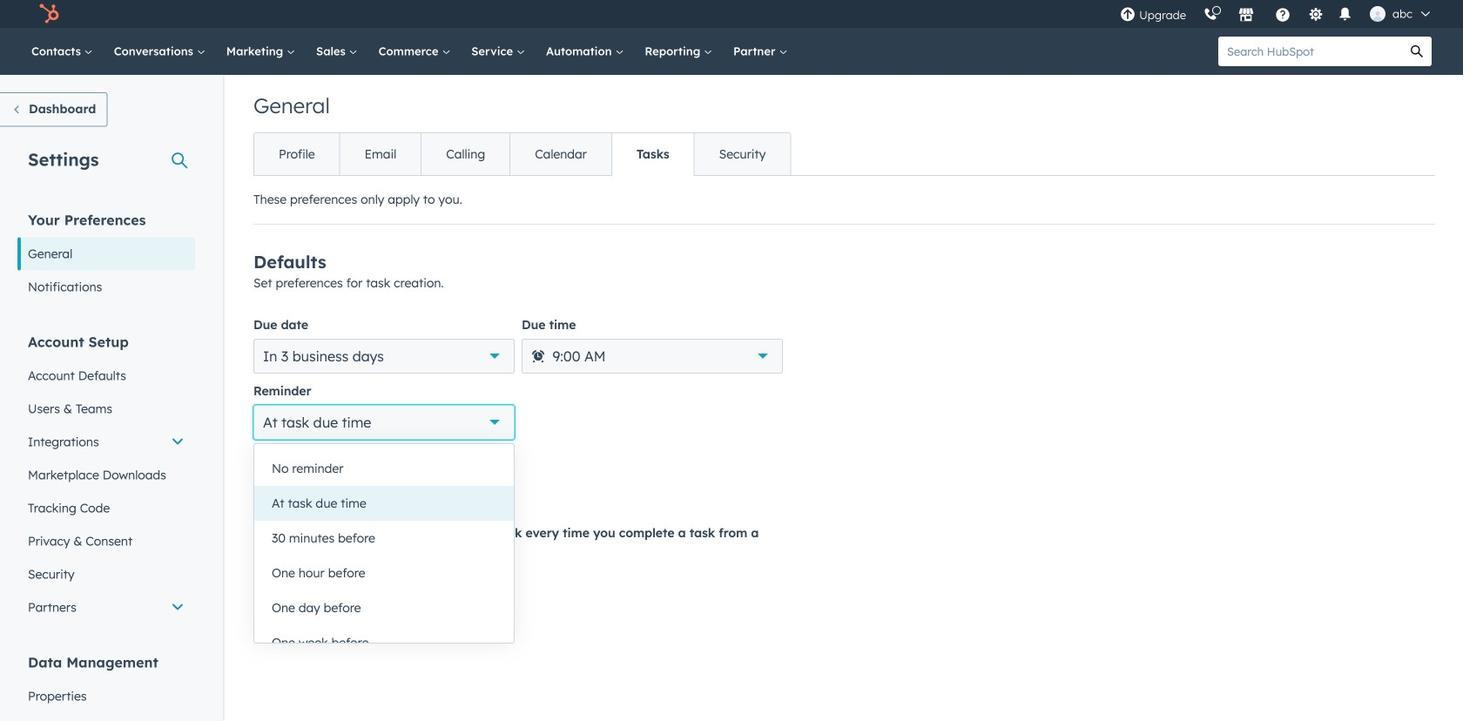 Task type: describe. For each thing, give the bounding box(es) containing it.
data management element
[[17, 653, 195, 721]]

marketplaces image
[[1239, 8, 1254, 24]]



Task type: vqa. For each thing, say whether or not it's contained in the screenshot.
List Box
yes



Task type: locate. For each thing, give the bounding box(es) containing it.
list box
[[254, 444, 514, 660]]

menu
[[1112, 0, 1443, 28]]

navigation
[[253, 132, 791, 176]]

account setup element
[[17, 332, 195, 624]]

your preferences element
[[17, 210, 195, 304]]

garebear orlando image
[[1370, 6, 1386, 22]]

Search HubSpot search field
[[1219, 37, 1402, 66]]



